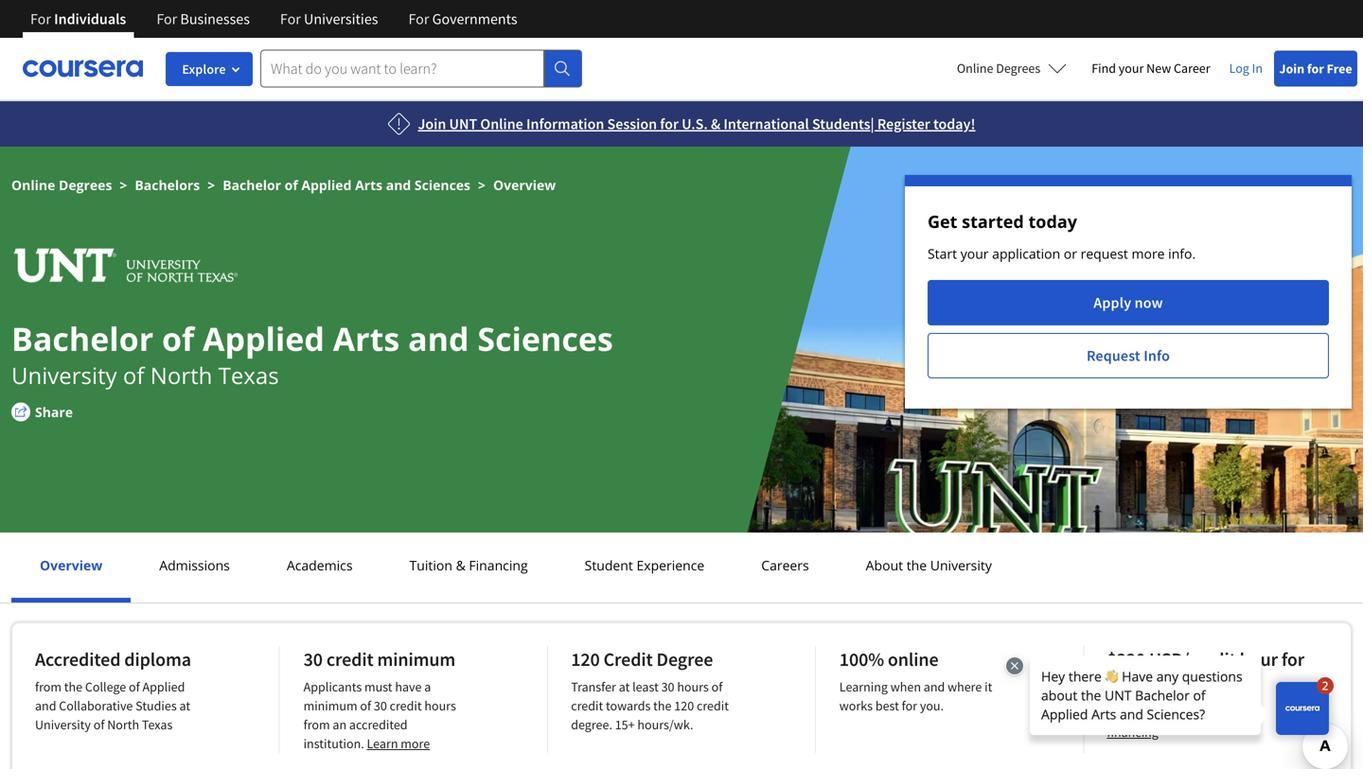 Task type: vqa. For each thing, say whether or not it's contained in the screenshot.
Turtle
no



Task type: locate. For each thing, give the bounding box(es) containing it.
careers
[[761, 557, 809, 575]]

1 vertical spatial hours
[[425, 698, 456, 715]]

hours down degree
[[677, 679, 709, 696]]

session
[[607, 115, 657, 134]]

started
[[962, 210, 1024, 233]]

0 vertical spatial texas
[[218, 360, 279, 391]]

more down accredited
[[401, 736, 430, 753]]

degrees for online degrees > bachelors > bachelor of applied arts and sciences > overview
[[59, 176, 112, 194]]

online degrees button
[[942, 47, 1082, 89]]

2 horizontal spatial online
[[957, 60, 994, 77]]

from
[[35, 679, 62, 696], [304, 717, 330, 734]]

3 for from the left
[[280, 9, 301, 28]]

and inside bachelor of applied arts and sciences university of north texas
[[408, 317, 469, 361]]

online degrees link
[[11, 176, 112, 194]]

hours/wk.
[[638, 717, 693, 734]]

online
[[888, 648, 939, 672]]

hours
[[677, 679, 709, 696], [425, 698, 456, 715]]

2 vertical spatial university
[[35, 717, 91, 734]]

& right the tuition
[[456, 557, 466, 575]]

university inside bachelor of applied arts and sciences university of north texas
[[11, 360, 117, 391]]

1 vertical spatial texas
[[142, 717, 173, 734]]

for left u.s.
[[660, 115, 679, 134]]

1 vertical spatial north
[[107, 717, 139, 734]]

1 horizontal spatial your
[[1119, 60, 1144, 77]]

1 horizontal spatial hours
[[677, 679, 709, 696]]

and inside accredited diploma from the college of applied and collaborative studies at university of north texas
[[35, 698, 56, 715]]

join for join for free
[[1279, 60, 1305, 77]]

1 vertical spatial online
[[480, 115, 523, 134]]

the down accredited
[[64, 679, 82, 696]]

&
[[711, 115, 721, 134], [456, 557, 466, 575]]

4 for from the left
[[409, 9, 429, 28]]

log in
[[1230, 60, 1263, 77]]

>
[[120, 176, 127, 194], [208, 176, 215, 194], [478, 176, 486, 194]]

1 vertical spatial sciences
[[478, 317, 613, 361]]

for inside $330 usd/credit hour for most learn more about cost and financing
[[1282, 648, 1305, 672]]

for individuals
[[30, 9, 126, 28]]

unt
[[449, 115, 477, 134]]

at right studies
[[179, 698, 190, 715]]

degrees inside online degrees dropdown button
[[996, 60, 1041, 77]]

0 horizontal spatial your
[[961, 245, 989, 263]]

find your new career
[[1092, 60, 1211, 77]]

more left the info.
[[1132, 245, 1165, 263]]

degrees
[[996, 60, 1041, 77], [59, 176, 112, 194]]

north inside bachelor of applied arts and sciences university of north texas
[[150, 360, 212, 391]]

30 for applicants
[[374, 698, 387, 715]]

best
[[876, 698, 899, 715]]

for inside 100% online learning when and where it works best for you.
[[902, 698, 918, 715]]

degrees for online degrees
[[996, 60, 1041, 77]]

1 vertical spatial arts
[[333, 317, 400, 361]]

1 vertical spatial the
[[64, 679, 82, 696]]

universities
[[304, 9, 378, 28]]

0 horizontal spatial north
[[107, 717, 139, 734]]

2 horizontal spatial 30
[[661, 679, 675, 696]]

at up towards
[[619, 679, 630, 696]]

log
[[1230, 60, 1250, 77]]

applied inside accredited diploma from the college of applied and collaborative studies at university of north texas
[[142, 679, 185, 696]]

careers link
[[756, 557, 815, 575]]

1 vertical spatial learn
[[367, 736, 398, 753]]

1 vertical spatial university
[[930, 557, 992, 575]]

1 horizontal spatial overview
[[493, 176, 556, 194]]

university down collaborative
[[35, 717, 91, 734]]

the inside accredited diploma from the college of applied and collaborative studies at university of north texas
[[64, 679, 82, 696]]

3 > from the left
[[478, 176, 486, 194]]

about the university link
[[860, 557, 998, 575]]

0 horizontal spatial texas
[[142, 717, 173, 734]]

info.
[[1169, 245, 1196, 263]]

hours down a
[[425, 698, 456, 715]]

your right start
[[961, 245, 989, 263]]

for up what do you want to learn? text box
[[409, 9, 429, 28]]

academics
[[287, 557, 353, 575]]

0 vertical spatial from
[[35, 679, 62, 696]]

find
[[1092, 60, 1116, 77]]

learn inside $330 usd/credit hour for most learn more about cost and financing
[[1107, 705, 1138, 722]]

for for businesses
[[157, 9, 177, 28]]

0 vertical spatial degrees
[[996, 60, 1041, 77]]

transfer
[[571, 679, 616, 696]]

minimum up have
[[377, 648, 456, 672]]

or
[[1064, 245, 1077, 263]]

bachelor of applied arts and sciences link
[[223, 176, 471, 194]]

0 horizontal spatial join
[[418, 115, 446, 134]]

30 down must
[[374, 698, 387, 715]]

1 vertical spatial 120
[[674, 698, 694, 715]]

coursera image
[[23, 53, 143, 84]]

learn more link
[[367, 736, 430, 753]]

1 > from the left
[[120, 176, 127, 194]]

0 vertical spatial arts
[[355, 176, 383, 194]]

a
[[424, 679, 431, 696]]

0 vertical spatial &
[[711, 115, 721, 134]]

1 for from the left
[[30, 9, 51, 28]]

of inside applicants must have a minimum of 30 credit hours from an accredited institution.
[[360, 698, 371, 715]]

online
[[957, 60, 994, 77], [480, 115, 523, 134], [11, 176, 55, 194]]

online inside dropdown button
[[957, 60, 994, 77]]

you.
[[920, 698, 944, 715]]

1 horizontal spatial from
[[304, 717, 330, 734]]

register
[[878, 115, 931, 134]]

0 vertical spatial the
[[907, 557, 927, 575]]

bachelors
[[135, 176, 200, 194]]

north inside accredited diploma from the college of applied and collaborative studies at university of north texas
[[107, 717, 139, 734]]

the
[[907, 557, 927, 575], [64, 679, 82, 696], [653, 698, 672, 715]]

explore
[[182, 61, 226, 78]]

request
[[1081, 245, 1128, 263]]

1 vertical spatial minimum
[[304, 698, 358, 715]]

& right u.s.
[[711, 115, 721, 134]]

degrees left bachelors link
[[59, 176, 112, 194]]

0 vertical spatial hours
[[677, 679, 709, 696]]

from inside applicants must have a minimum of 30 credit hours from an accredited institution.
[[304, 717, 330, 734]]

2 vertical spatial online
[[11, 176, 55, 194]]

applied inside bachelor of applied arts and sciences university of north texas
[[203, 317, 325, 361]]

120 up transfer
[[571, 648, 600, 672]]

1 horizontal spatial sciences
[[478, 317, 613, 361]]

join
[[1279, 60, 1305, 77], [418, 115, 446, 134]]

1 horizontal spatial join
[[1279, 60, 1305, 77]]

1 vertical spatial join
[[418, 115, 446, 134]]

30 up applicants
[[304, 648, 323, 672]]

for
[[1307, 60, 1324, 77], [660, 115, 679, 134], [1282, 648, 1305, 672], [902, 698, 918, 715]]

2 horizontal spatial >
[[478, 176, 486, 194]]

0 horizontal spatial 120
[[571, 648, 600, 672]]

0 vertical spatial join
[[1279, 60, 1305, 77]]

15+
[[615, 717, 635, 734]]

degree.
[[571, 717, 613, 734]]

0 horizontal spatial from
[[35, 679, 62, 696]]

applied
[[301, 176, 352, 194], [203, 317, 325, 361], [142, 679, 185, 696]]

0 vertical spatial sciences
[[415, 176, 471, 194]]

0 horizontal spatial minimum
[[304, 698, 358, 715]]

for left businesses
[[157, 9, 177, 28]]

120 up hours/wk.
[[674, 698, 694, 715]]

bachelor
[[223, 176, 281, 194], [11, 317, 154, 361]]

tuition & financing link
[[404, 557, 534, 575]]

minimum
[[377, 648, 456, 672], [304, 698, 358, 715]]

None search field
[[260, 50, 582, 88]]

sciences
[[415, 176, 471, 194], [478, 317, 613, 361]]

minimum inside applicants must have a minimum of 30 credit hours from an accredited institution.
[[304, 698, 358, 715]]

0 vertical spatial university
[[11, 360, 117, 391]]

0 horizontal spatial the
[[64, 679, 82, 696]]

find your new career link
[[1082, 57, 1220, 80]]

0 horizontal spatial online
[[11, 176, 55, 194]]

0 vertical spatial minimum
[[377, 648, 456, 672]]

learn up financing
[[1107, 705, 1138, 722]]

2 vertical spatial 30
[[374, 698, 387, 715]]

students|
[[812, 115, 875, 134]]

join left unt
[[418, 115, 446, 134]]

30 for 120
[[661, 679, 675, 696]]

join unt online information session for u.s. & international students| register today! link
[[418, 115, 976, 134]]

for left universities
[[280, 9, 301, 28]]

0 vertical spatial online
[[957, 60, 994, 77]]

at
[[619, 679, 630, 696], [179, 698, 190, 715]]

get started today
[[928, 210, 1077, 233]]

1 vertical spatial applied
[[203, 317, 325, 361]]

overview
[[493, 176, 556, 194], [40, 557, 102, 575]]

1 horizontal spatial &
[[711, 115, 721, 134]]

1 horizontal spatial minimum
[[377, 648, 456, 672]]

1 vertical spatial more
[[1141, 705, 1170, 722]]

1 vertical spatial 30
[[661, 679, 675, 696]]

1 horizontal spatial the
[[653, 698, 672, 715]]

1 horizontal spatial 120
[[674, 698, 694, 715]]

overview link
[[34, 557, 108, 575]]

more up financing
[[1141, 705, 1170, 722]]

texas inside accredited diploma from the college of applied and collaborative studies at university of north texas
[[142, 717, 173, 734]]

0 horizontal spatial at
[[179, 698, 190, 715]]

1 horizontal spatial degrees
[[996, 60, 1041, 77]]

career
[[1174, 60, 1211, 77]]

cost
[[1208, 705, 1231, 722]]

0 horizontal spatial bachelor
[[11, 317, 154, 361]]

share button
[[11, 402, 101, 422]]

0 horizontal spatial >
[[120, 176, 127, 194]]

bachelor up share button
[[11, 317, 154, 361]]

for right hour
[[1282, 648, 1305, 672]]

more inside $330 usd/credit hour for most learn more about cost and financing
[[1141, 705, 1170, 722]]

2 vertical spatial the
[[653, 698, 672, 715]]

arts
[[355, 176, 383, 194], [333, 317, 400, 361]]

the up hours/wk.
[[653, 698, 672, 715]]

collaborative
[[59, 698, 133, 715]]

0 vertical spatial more
[[1132, 245, 1165, 263]]

1 horizontal spatial >
[[208, 176, 215, 194]]

log in link
[[1220, 57, 1273, 80]]

0 horizontal spatial degrees
[[59, 176, 112, 194]]

online for online degrees > bachelors > bachelor of applied arts and sciences > overview
[[11, 176, 55, 194]]

from down accredited
[[35, 679, 62, 696]]

30 credit minimum
[[304, 648, 456, 672]]

1 vertical spatial from
[[304, 717, 330, 734]]

0 vertical spatial learn
[[1107, 705, 1138, 722]]

for left individuals
[[30, 9, 51, 28]]

overview up accredited
[[40, 557, 102, 575]]

the right about
[[907, 557, 927, 575]]

1 vertical spatial bachelor
[[11, 317, 154, 361]]

0 horizontal spatial learn
[[367, 736, 398, 753]]

degrees left find at the right of the page
[[996, 60, 1041, 77]]

30 inside 120 credit degree transfer at least 30 hours of credit towards the 120 credit degree. 15+ hours/wk.
[[661, 679, 675, 696]]

from left an
[[304, 717, 330, 734]]

30 inside applicants must have a minimum of 30 credit hours from an accredited institution.
[[374, 698, 387, 715]]

degree
[[657, 648, 713, 672]]

learn
[[1107, 705, 1138, 722], [367, 736, 398, 753]]

credit
[[326, 648, 374, 672], [390, 698, 422, 715], [571, 698, 603, 715], [697, 698, 729, 715]]

for governments
[[409, 9, 518, 28]]

credit down have
[[390, 698, 422, 715]]

businesses
[[180, 9, 250, 28]]

$330
[[1107, 648, 1146, 672]]

0 horizontal spatial hours
[[425, 698, 456, 715]]

and
[[386, 176, 411, 194], [408, 317, 469, 361], [924, 679, 945, 696], [35, 698, 56, 715], [1234, 705, 1255, 722]]

online degrees
[[957, 60, 1041, 77]]

credit down degree
[[697, 698, 729, 715]]

university inside accredited diploma from the college of applied and collaborative studies at university of north texas
[[35, 717, 91, 734]]

1 horizontal spatial learn
[[1107, 705, 1138, 722]]

learn down accredited
[[367, 736, 398, 753]]

join right in
[[1279, 60, 1305, 77]]

overview down information
[[493, 176, 556, 194]]

for down when
[[902, 698, 918, 715]]

2 for from the left
[[157, 9, 177, 28]]

minimum down applicants
[[304, 698, 358, 715]]

texas
[[218, 360, 279, 391], [142, 717, 173, 734]]

2 vertical spatial more
[[401, 736, 430, 753]]

2 vertical spatial applied
[[142, 679, 185, 696]]

1 vertical spatial &
[[456, 557, 466, 575]]

university up share button
[[11, 360, 117, 391]]

0 vertical spatial bachelor
[[223, 176, 281, 194]]

1 vertical spatial your
[[961, 245, 989, 263]]

and inside 100% online learning when and where it works best for you.
[[924, 679, 945, 696]]

1 horizontal spatial texas
[[218, 360, 279, 391]]

0 vertical spatial at
[[619, 679, 630, 696]]

learning
[[840, 679, 888, 696]]

at inside 120 credit degree transfer at least 30 hours of credit towards the 120 credit degree. 15+ hours/wk.
[[619, 679, 630, 696]]

your right find at the right of the page
[[1119, 60, 1144, 77]]

for left free
[[1307, 60, 1324, 77]]

an
[[333, 717, 347, 734]]

1 vertical spatial at
[[179, 698, 190, 715]]

0 vertical spatial your
[[1119, 60, 1144, 77]]

university right about
[[930, 557, 992, 575]]

1 horizontal spatial 30
[[374, 698, 387, 715]]

hours inside 120 credit degree transfer at least 30 hours of credit towards the 120 credit degree. 15+ hours/wk.
[[677, 679, 709, 696]]

1 horizontal spatial north
[[150, 360, 212, 391]]

join for free
[[1279, 60, 1353, 77]]

1 horizontal spatial at
[[619, 679, 630, 696]]

texas inside bachelor of applied arts and sciences university of north texas
[[218, 360, 279, 391]]

0 horizontal spatial overview
[[40, 557, 102, 575]]

30 right the least
[[661, 679, 675, 696]]

north
[[150, 360, 212, 391], [107, 717, 139, 734]]

0 vertical spatial north
[[150, 360, 212, 391]]

start
[[928, 245, 957, 263]]

1 vertical spatial degrees
[[59, 176, 112, 194]]

learn more
[[367, 736, 430, 753]]

bachelor right bachelors
[[223, 176, 281, 194]]

0 horizontal spatial 30
[[304, 648, 323, 672]]



Task type: describe. For each thing, give the bounding box(es) containing it.
apply now button
[[928, 280, 1329, 326]]

explore button
[[166, 52, 253, 86]]

join unt online information session for u.s. & international students| register today!
[[418, 115, 976, 134]]

share
[[35, 403, 73, 421]]

bachelor of applied arts and sciences university of north texas
[[11, 317, 613, 391]]

apply now
[[1094, 294, 1163, 312]]

120 credit degree transfer at least 30 hours of credit towards the 120 credit degree. 15+ hours/wk.
[[571, 648, 729, 734]]

institution.
[[304, 736, 364, 753]]

must
[[365, 679, 392, 696]]

governments
[[432, 9, 518, 28]]

applicants must have a minimum of 30 credit hours from an accredited institution.
[[304, 679, 456, 753]]

accredited diploma from the college of applied and collaborative studies at university of north texas
[[35, 648, 191, 734]]

learn more about cost and financing link
[[1107, 705, 1255, 741]]

works
[[840, 698, 873, 715]]

studies
[[136, 698, 177, 715]]

your for application
[[961, 245, 989, 263]]

individuals
[[54, 9, 126, 28]]

from inside accredited diploma from the college of applied and collaborative studies at university of north texas
[[35, 679, 62, 696]]

0 vertical spatial applied
[[301, 176, 352, 194]]

bachelors link
[[135, 176, 200, 194]]

credit up applicants
[[326, 648, 374, 672]]

tuition & financing
[[410, 557, 528, 575]]

accredited
[[35, 648, 121, 672]]

100% online learning when and where it works best for you.
[[840, 648, 993, 715]]

college
[[85, 679, 126, 696]]

banner navigation
[[15, 0, 533, 38]]

at inside accredited diploma from the college of applied and collaborative studies at university of north texas
[[179, 698, 190, 715]]

applicants
[[304, 679, 362, 696]]

now
[[1135, 294, 1163, 312]]

1 horizontal spatial online
[[480, 115, 523, 134]]

most
[[1107, 675, 1148, 698]]

online for online degrees
[[957, 60, 994, 77]]

when
[[891, 679, 921, 696]]

today!
[[934, 115, 976, 134]]

credit inside applicants must have a minimum of 30 credit hours from an accredited institution.
[[390, 698, 422, 715]]

for businesses
[[157, 9, 250, 28]]

of inside 120 credit degree transfer at least 30 hours of credit towards the 120 credit degree. 15+ hours/wk.
[[712, 679, 723, 696]]

sciences inside bachelor of applied arts and sciences university of north texas
[[478, 317, 613, 361]]

What do you want to learn? text field
[[260, 50, 544, 88]]

credit
[[604, 648, 653, 672]]

in
[[1252, 60, 1263, 77]]

about
[[866, 557, 903, 575]]

about the university
[[866, 557, 992, 575]]

1 vertical spatial overview
[[40, 557, 102, 575]]

experience
[[637, 557, 705, 575]]

0 vertical spatial overview
[[493, 176, 556, 194]]

info
[[1144, 347, 1170, 365]]

request info button
[[928, 333, 1329, 379]]

the inside 120 credit degree transfer at least 30 hours of credit towards the 120 credit degree. 15+ hours/wk.
[[653, 698, 672, 715]]

online degrees > bachelors > bachelor of applied arts and sciences > overview
[[11, 176, 556, 194]]

apply
[[1094, 294, 1132, 312]]

for universities
[[280, 9, 378, 28]]

for for universities
[[280, 9, 301, 28]]

new
[[1147, 60, 1171, 77]]

usd/credit
[[1149, 648, 1236, 672]]

have
[[395, 679, 422, 696]]

start your application or request more info.
[[928, 245, 1196, 263]]

1 horizontal spatial bachelor
[[223, 176, 281, 194]]

free
[[1327, 60, 1353, 77]]

accredited
[[349, 717, 408, 734]]

2 horizontal spatial the
[[907, 557, 927, 575]]

join for join unt online information session for u.s. & international students| register today!
[[418, 115, 446, 134]]

arts inside bachelor of applied arts and sciences university of north texas
[[333, 317, 400, 361]]

for for governments
[[409, 9, 429, 28]]

diploma
[[124, 648, 191, 672]]

request info
[[1087, 347, 1170, 365]]

0 horizontal spatial sciences
[[415, 176, 471, 194]]

your for new
[[1119, 60, 1144, 77]]

0 horizontal spatial &
[[456, 557, 466, 575]]

today
[[1029, 210, 1077, 233]]

international
[[724, 115, 809, 134]]

for for individuals
[[30, 9, 51, 28]]

0 vertical spatial 120
[[571, 648, 600, 672]]

and inside $330 usd/credit hour for most learn more about cost and financing
[[1234, 705, 1255, 722]]

tuition
[[410, 557, 453, 575]]

student experience
[[585, 557, 705, 575]]

hours inside applicants must have a minimum of 30 credit hours from an accredited institution.
[[425, 698, 456, 715]]

university of north texas image
[[11, 243, 239, 289]]

where
[[948, 679, 982, 696]]

100%
[[840, 648, 884, 672]]

credit up "degree."
[[571, 698, 603, 715]]

u.s.
[[682, 115, 708, 134]]

application
[[992, 245, 1061, 263]]

0 vertical spatial 30
[[304, 648, 323, 672]]

information
[[526, 115, 604, 134]]

bachelor inside bachelor of applied arts and sciences university of north texas
[[11, 317, 154, 361]]

hour
[[1240, 648, 1278, 672]]

2 > from the left
[[208, 176, 215, 194]]

admissions
[[159, 557, 230, 575]]

academics link
[[281, 557, 358, 575]]

student experience link
[[579, 557, 710, 575]]

join for free link
[[1274, 51, 1358, 87]]



